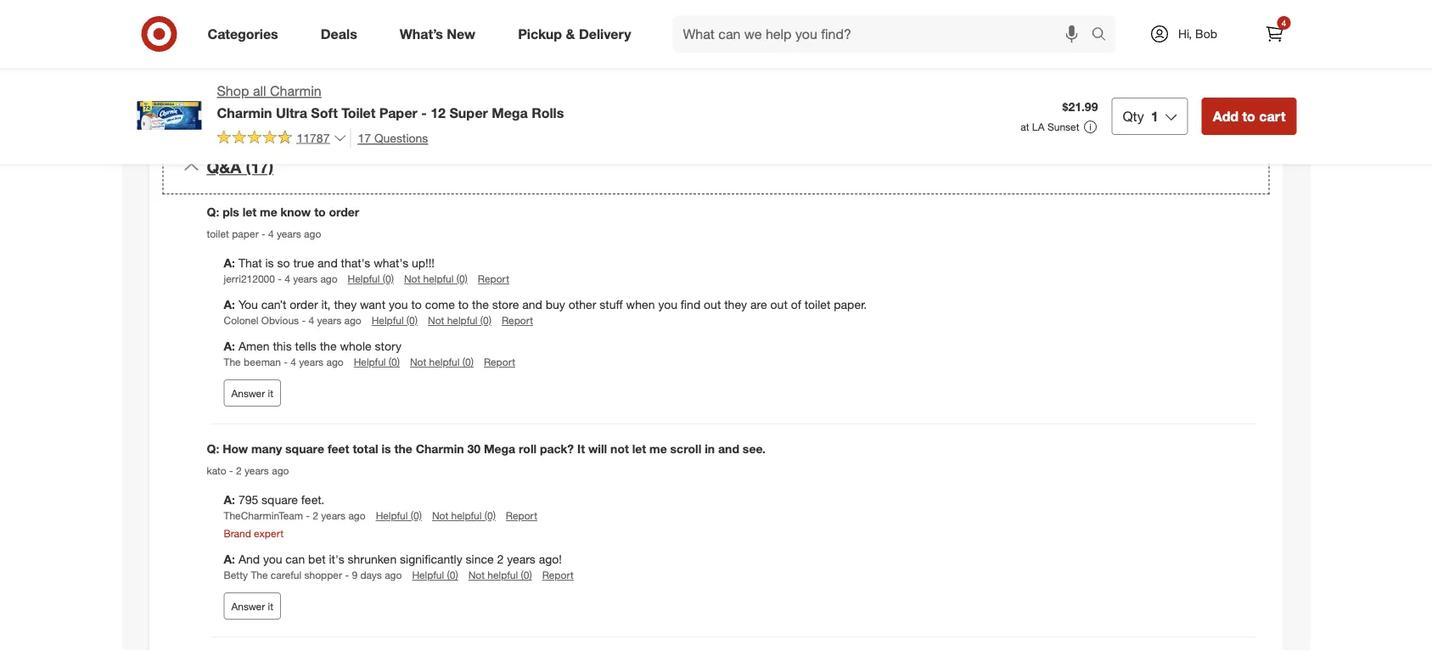 Task type: locate. For each thing, give the bounding box(es) containing it.
the right tells in the left of the page
[[320, 339, 337, 354]]

1 q: from the top
[[207, 205, 219, 220]]

0 horizontal spatial they
[[334, 297, 357, 312]]

american
[[207, 72, 257, 87]]

square
[[285, 442, 324, 457], [262, 492, 298, 507]]

0 horizontal spatial days
[[360, 569, 382, 582]]

width
[[551, 21, 580, 36]]

of up ready
[[972, 38, 982, 53]]

0 vertical spatial this
[[745, 21, 767, 36]]

not helpful  (0) for shrunken
[[468, 569, 532, 582]]

1 vertical spatial let
[[632, 442, 646, 457]]

0 vertical spatial it
[[1032, 38, 1039, 53]]

1 horizontal spatial of
[[972, 38, 982, 53]]

square inside q: how many square feet total is the charmin 30 mega roll pack? it will not let me scroll in and see. kato - 2 years ago
[[285, 442, 324, 457]]

0 vertical spatial can
[[797, 21, 816, 36]]

ready
[[951, 55, 980, 70]]

let right pls at the top of the page
[[243, 205, 257, 220]]

(see
[[301, 72, 324, 87], [242, 89, 265, 104]]

0 horizontal spatial store
[[492, 297, 519, 312]]

2 vertical spatial charmin
[[416, 442, 464, 457]]

90
[[927, 38, 940, 53]]

helpful  (0) button for story
[[354, 355, 400, 369]]

q: inside 'q: pls let me know to order toilet paper - 4 years ago'
[[207, 205, 219, 220]]

1 vertical spatial ship
[[264, 38, 286, 53]]

they left the are
[[724, 297, 747, 312]]

for
[[984, 55, 998, 70], [859, 72, 873, 87]]

helpful  (0) button up story
[[372, 313, 418, 328]]

a: left the 795 on the left of page
[[224, 492, 235, 507]]

4 right bob
[[1282, 17, 1287, 28]]

2 answer it button from the top
[[224, 593, 281, 620]]

let right not
[[632, 442, 646, 457]]

- down so
[[278, 272, 282, 285]]

0 horizontal spatial toilet
[[207, 227, 229, 240]]

What can we help you find? suggestions appear below search field
[[673, 15, 1096, 53]]

1 vertical spatial charmin
[[217, 104, 272, 121]]

complete
[[877, 72, 926, 87]]

1 vertical spatial order
[[290, 297, 318, 312]]

it
[[577, 442, 585, 457]]

1 vertical spatial me
[[650, 442, 667, 457]]

1 horizontal spatial is
[[382, 442, 391, 457]]

1 vertical spatial in
[[705, 442, 715, 457]]

it for you can't order it, they want you to come to the store and buy other stuff when you find out they are out of toilet paper.
[[268, 387, 273, 400]]

2 vertical spatial islands,
[[468, 89, 508, 104]]

0 vertical spatial ship
[[264, 21, 286, 36]]

within
[[892, 38, 923, 53]]

a: for a: and you can bet it's shrunken significantly since 2 years ago!
[[224, 552, 235, 567]]

to right add
[[1243, 108, 1256, 124]]

roll
[[519, 442, 537, 457]]

me left "scroll"
[[650, 442, 667, 457]]

(see down the shipped
[[301, 72, 324, 87]]

0 horizontal spatial me
[[260, 205, 277, 220]]

it inside the this item can be returned to any target store or target.com. this item must be returned within 90 days of the date it was purchased in store, shipped, delivered by a shipt shopper, or made ready for pickup. see the return policy for complete information.
[[1032, 38, 1039, 53]]

entry
[[402, 72, 429, 87], [342, 89, 370, 104]]

1 vertical spatial answer it
[[231, 600, 273, 613]]

helpful down "whole"
[[354, 356, 386, 369]]

0 vertical spatial in
[[1126, 38, 1135, 53]]

12
[[431, 104, 446, 121]]

2 horizontal spatial islands,
[[657, 55, 698, 70]]

1 vertical spatial mega
[[484, 442, 515, 457]]

helpful  (0) up story
[[372, 314, 418, 327]]

4 right 'paper'
[[268, 227, 274, 240]]

1 vertical spatial islands,
[[589, 72, 629, 87]]

1 vertical spatial answer
[[231, 600, 265, 613]]

amen
[[238, 339, 270, 354]]

a: left amen
[[224, 339, 235, 354]]

helpful down "want"
[[372, 314, 404, 327]]

days
[[943, 38, 968, 53], [360, 569, 382, 582]]

1 inches from the left
[[390, 21, 424, 36]]

item for this item cannot be shipped to the following locations:
[[232, 55, 255, 70]]

days down "shrunken"
[[360, 569, 382, 582]]

returned
[[836, 21, 882, 36], [844, 38, 889, 53]]

under up paper
[[373, 89, 404, 104]]

1 vertical spatial entry
[[342, 89, 370, 104]]

of
[[972, 38, 982, 53], [791, 297, 801, 312]]

1 horizontal spatial 2
[[313, 509, 318, 522]]

helpful  (0) button for want
[[372, 313, 418, 328]]

order right know
[[329, 205, 359, 220]]

2 inside q: how many square feet total is the charmin 30 mega roll pack? it will not let me scroll in and see. kato - 2 years ago
[[236, 464, 242, 477]]

helpful  (0) for that's
[[348, 272, 394, 285]]

0 vertical spatial days
[[943, 38, 968, 53]]

1 vertical spatial answer it button
[[224, 593, 281, 620]]

1 horizontal spatial let
[[632, 442, 646, 457]]

1 horizontal spatial days
[[943, 38, 968, 53]]

2 inches from the left
[[513, 21, 548, 36]]

2 horizontal spatial inches
[[626, 21, 661, 36]]

answer it button for and
[[224, 593, 281, 620]]

out right the are
[[771, 297, 788, 312]]

ago down "whole"
[[326, 356, 344, 369]]

charmin inside q: how many square feet total is the charmin 30 mega roll pack? it will not let me scroll in and see. kato - 2 years ago
[[416, 442, 464, 457]]

0 horizontal spatial the
[[224, 356, 241, 369]]

not helpful  (0) button for want
[[428, 313, 492, 328]]

1 horizontal spatial toilet
[[805, 297, 831, 312]]

2 vertical spatial this
[[207, 55, 229, 70]]

0 vertical spatial islands,
[[657, 55, 698, 70]]

0 vertical spatial square
[[285, 442, 324, 457]]

charmin up ultra
[[270, 83, 322, 99]]

shipped,
[[1172, 38, 1217, 53]]

be up must
[[819, 21, 833, 36]]

is left so
[[265, 255, 274, 270]]

add to cart button
[[1202, 98, 1297, 135]]

colonel obvious - 4 years ago
[[224, 314, 361, 327]]

and left buy
[[522, 297, 542, 312]]

jerri212000 - 4 years ago
[[224, 272, 338, 285]]

5 a: from the top
[[224, 552, 235, 567]]

1 estimated from the top
[[207, 21, 260, 36]]

1 ship from the top
[[264, 21, 286, 36]]

1 horizontal spatial me
[[650, 442, 667, 457]]

islands,
[[657, 55, 698, 70], [589, 72, 629, 87], [468, 89, 508, 104]]

can
[[797, 21, 816, 36], [286, 552, 305, 567]]

1 horizontal spatial order
[[329, 205, 359, 220]]

shopper
[[304, 569, 342, 582]]

for right ready
[[984, 55, 998, 70]]

1 horizontal spatial also
[[327, 72, 349, 87]]

it down "careful"
[[268, 600, 273, 613]]

0 vertical spatial item
[[770, 21, 793, 36]]

ago down know
[[304, 227, 321, 240]]

1 x from the left
[[464, 21, 470, 36]]

islands, up apo/fpo,
[[657, 55, 698, 70]]

17
[[358, 130, 371, 145]]

(17)
[[246, 157, 273, 177]]

1 answer it button from the top
[[224, 380, 281, 407]]

11787
[[297, 130, 330, 145]]

0 horizontal spatial is
[[265, 255, 274, 270]]

1 vertical spatial toilet
[[805, 297, 831, 312]]

answer it
[[231, 387, 273, 400], [231, 600, 273, 613]]

2 down feet. at the bottom left of page
[[313, 509, 318, 522]]

when
[[626, 297, 655, 312]]

betty the careful shopper - 9 days ago
[[224, 569, 402, 582]]

entry up gu),
[[402, 72, 429, 87]]

pounds
[[364, 38, 404, 53]]

inches right 7.913
[[626, 21, 661, 36]]

answer
[[231, 387, 265, 400], [231, 600, 265, 613]]

mega
[[492, 104, 528, 121], [484, 442, 515, 457]]

- right 'paper'
[[261, 227, 265, 240]]

it down beeman
[[268, 387, 273, 400]]

answer for and you can bet it's shrunken significantly since 2 years ago!
[[231, 600, 265, 613]]

at
[[1021, 120, 1029, 133]]

beeman
[[244, 356, 281, 369]]

also down the shipped
[[327, 72, 349, 87]]

ago down the a: that is so true and that's what's up!!!
[[320, 272, 338, 285]]

total
[[353, 442, 378, 457]]

q: up 'kato'
[[207, 442, 219, 457]]

be for this item cannot be shipped to the following locations:
[[298, 55, 312, 70]]

careful
[[271, 569, 302, 582]]

1 a: from the top
[[224, 255, 235, 270]]

0 vertical spatial for
[[984, 55, 998, 70]]

a: and you can bet it's shrunken significantly since 2 years ago!
[[224, 552, 562, 567]]

years down it,
[[317, 314, 341, 327]]

the down amen
[[224, 356, 241, 369]]

1 horizontal spatial they
[[724, 297, 747, 312]]

report for up!!!
[[478, 272, 509, 285]]

square up thecharminteam - 2 years ago
[[262, 492, 298, 507]]

0 horizontal spatial 2
[[236, 464, 242, 477]]

in right "scroll"
[[705, 442, 715, 457]]

0 vertical spatial answer
[[231, 387, 265, 400]]

x right &
[[584, 21, 590, 36]]

2 down how
[[236, 464, 242, 477]]

be up shipt
[[827, 38, 840, 53]]

0 horizontal spatial x
[[464, 21, 470, 36]]

a: for a: 795 square feet.
[[224, 492, 235, 507]]

2 horizontal spatial you
[[658, 297, 678, 312]]

add to cart
[[1213, 108, 1286, 124]]

charmin left 30
[[416, 442, 464, 457]]

1 vertical spatial store
[[492, 297, 519, 312]]

1 horizontal spatial store
[[957, 21, 983, 36]]

a: left that
[[224, 255, 235, 270]]

store right target
[[957, 21, 983, 36]]

4 down this
[[291, 356, 296, 369]]

0 vertical spatial separate
[[352, 72, 398, 87]]

q: inside q: how many square feet total is the charmin 30 mega roll pack? it will not let me scroll in and see. kato - 2 years ago
[[207, 442, 219, 457]]

1 answer it from the top
[[231, 387, 273, 400]]

3 a: from the top
[[224, 339, 235, 354]]

inches up the 'pounds'
[[390, 21, 424, 36]]

not helpful  (0) button
[[404, 272, 468, 286], [428, 313, 492, 328], [410, 355, 474, 369], [432, 508, 496, 523], [468, 568, 532, 583]]

that's
[[341, 255, 370, 270]]

helpful  (0) for story
[[354, 356, 400, 369]]

inches left width
[[513, 21, 548, 36]]

1 out from the left
[[704, 297, 721, 312]]

1 vertical spatial (see
[[242, 89, 265, 104]]

q: for q: pls let me know to order
[[207, 205, 219, 220]]

helpful  (0) button
[[348, 272, 394, 286], [372, 313, 418, 328], [354, 355, 400, 369], [376, 508, 422, 523], [412, 568, 458, 583]]

2 answer from the top
[[231, 600, 265, 613]]

helpful  (0) button for shrunken
[[412, 568, 458, 583]]

can up must
[[797, 21, 816, 36]]

1 vertical spatial estimated
[[207, 38, 260, 53]]

helpful  (0) button down significantly
[[412, 568, 458, 583]]

mariana
[[543, 72, 585, 87]]

also down samoa on the top of page
[[268, 89, 290, 104]]

bob
[[1196, 26, 1218, 41]]

entry up 'toilet'
[[342, 89, 370, 104]]

1 horizontal spatial the
[[251, 569, 268, 582]]

to inside the this item can be returned to any target store or target.com. this item must be returned within 90 days of the date it was purchased in store, shipped, delivered by a shipt shopper, or made ready for pickup. see the return policy for complete information.
[[885, 21, 895, 36]]

this for this item cannot be shipped to the following locations:
[[207, 55, 229, 70]]

and
[[318, 255, 338, 270], [522, 297, 542, 312], [718, 442, 739, 457]]

to down the 'pounds'
[[362, 55, 372, 70]]

it
[[1032, 38, 1039, 53], [268, 387, 273, 400], [268, 600, 273, 613]]

0 vertical spatial let
[[243, 205, 257, 220]]

this item cannot be shipped to the following locations:
[[207, 55, 498, 70]]

1 horizontal spatial in
[[1126, 38, 1135, 53]]

0 horizontal spatial of
[[791, 297, 801, 312]]

0 vertical spatial of
[[972, 38, 982, 53]]

answer it for and
[[231, 600, 273, 613]]

helpful  (0) button for that's
[[348, 272, 394, 286]]

report button for to
[[502, 313, 533, 328]]

in inside q: how many square feet total is the charmin 30 mega roll pack? it will not let me scroll in and see. kato - 2 years ago
[[705, 442, 715, 457]]

helpful down that's
[[348, 272, 380, 285]]

you up "careful"
[[263, 552, 282, 567]]

any
[[899, 21, 918, 36]]

report for to
[[502, 314, 533, 327]]

what's
[[400, 26, 443, 42]]

2 q: from the top
[[207, 442, 219, 457]]

order inside 'q: pls let me know to order toilet paper - 4 years ago'
[[329, 205, 359, 220]]

0 vertical spatial the
[[224, 356, 241, 369]]

toilet left paper. at the top
[[805, 297, 831, 312]]

a: 795 square feet.
[[224, 492, 325, 507]]

not helpful  (0) button for story
[[410, 355, 474, 369]]

answer it down beeman
[[231, 387, 273, 400]]

2 horizontal spatial and
[[718, 442, 739, 457]]

0 vertical spatial be
[[819, 21, 833, 36]]

0 vertical spatial toilet
[[207, 227, 229, 240]]

not helpful  (0) for want
[[428, 314, 492, 327]]

they right it,
[[334, 297, 357, 312]]

0 vertical spatial order
[[329, 205, 359, 220]]

0 horizontal spatial out
[[704, 297, 721, 312]]

bet
[[308, 552, 326, 567]]

- inside 'q: pls let me know to order toilet paper - 4 years ago'
[[261, 227, 265, 240]]

years inside 'q: pls let me know to order toilet paper - 4 years ago'
[[277, 227, 301, 240]]

2 a: from the top
[[224, 297, 235, 312]]

1 vertical spatial for
[[859, 72, 873, 87]]

be down weight:
[[298, 55, 312, 70]]

years down many
[[245, 464, 269, 477]]

0 vertical spatial store
[[957, 21, 983, 36]]

ship
[[264, 21, 286, 36], [264, 38, 286, 53]]

a: up betty
[[224, 552, 235, 567]]

other
[[569, 297, 596, 312]]

16.22
[[357, 21, 386, 36]]

is right total
[[382, 442, 391, 457]]

x
[[464, 21, 470, 36], [584, 21, 590, 36]]

1 horizontal spatial you
[[389, 297, 408, 312]]

come
[[425, 297, 455, 312]]

weight:
[[289, 38, 328, 53]]

or down within
[[903, 55, 914, 70]]

return
[[789, 72, 821, 87]]

0 horizontal spatial (see
[[242, 89, 265, 104]]

store inside the this item can be returned to any target store or target.com. this item must be returned within 90 days of the date it was purchased in store, shipped, delivered by a shipt shopper, or made ready for pickup. see the return policy for complete information.
[[957, 21, 983, 36]]

0 horizontal spatial or
[[903, 55, 914, 70]]

helpful  (0) button down story
[[354, 355, 400, 369]]

1 vertical spatial is
[[382, 442, 391, 457]]

answer for you can't order it, they want you to come to the store and buy other stuff when you find out they are out of toilet paper.
[[231, 387, 265, 400]]

search
[[1084, 27, 1125, 44]]

ultra
[[276, 104, 307, 121]]

x right length
[[464, 21, 470, 36]]

separate
[[352, 72, 398, 87], [293, 89, 339, 104]]

answer it button down beeman
[[224, 380, 281, 407]]

order
[[329, 205, 359, 220], [290, 297, 318, 312]]

charmin down shop
[[217, 104, 272, 121]]

0 horizontal spatial islands,
[[468, 89, 508, 104]]

gu),
[[407, 89, 431, 104]]

0 horizontal spatial also
[[268, 89, 290, 104]]

helpful down significantly
[[412, 569, 444, 582]]

1 horizontal spatial (see
[[301, 72, 324, 87]]

helpful
[[423, 272, 454, 285], [447, 314, 478, 327], [429, 356, 460, 369], [451, 509, 482, 522], [488, 569, 518, 582]]

for down "shopper,"
[[859, 72, 873, 87]]

it left was
[[1032, 38, 1039, 53]]

let inside q: how many square feet total is the charmin 30 mega roll pack? it will not let me scroll in and see. kato - 2 years ago
[[632, 442, 646, 457]]

to left any
[[885, 21, 895, 36]]

0 vertical spatial entry
[[402, 72, 429, 87]]

0 vertical spatial under
[[432, 72, 463, 87]]

2 right since
[[497, 552, 504, 567]]

not
[[404, 272, 420, 285], [428, 314, 444, 327], [410, 356, 426, 369], [432, 509, 448, 522], [468, 569, 485, 582]]

stuff
[[600, 297, 623, 312]]

0 horizontal spatial in
[[705, 442, 715, 457]]

0 vertical spatial mega
[[492, 104, 528, 121]]

2 answer it from the top
[[231, 600, 273, 613]]

are
[[750, 297, 767, 312]]

1 answer from the top
[[231, 387, 265, 400]]

helpful  (0) down that's
[[348, 272, 394, 285]]

me inside 'q: pls let me know to order toilet paper - 4 years ago'
[[260, 205, 277, 220]]

1 vertical spatial be
[[827, 38, 840, 53]]

find
[[681, 297, 701, 312]]

2 vertical spatial it
[[268, 600, 273, 613]]

q: left pls at the top of the page
[[207, 205, 219, 220]]

17 questions
[[358, 130, 428, 145]]

deals link
[[306, 15, 378, 53]]

you
[[238, 297, 258, 312]]

square left feet
[[285, 442, 324, 457]]

helpful up the 'a: and you can bet it's shrunken significantly since 2 years ago!'
[[376, 509, 408, 522]]

4 a: from the top
[[224, 492, 235, 507]]

that
[[238, 255, 262, 270]]

estimated
[[207, 21, 260, 36], [207, 38, 260, 53]]

the right total
[[394, 442, 412, 457]]

pls
[[223, 205, 239, 220]]

helpful  (0) button down that's
[[348, 272, 394, 286]]

0 vertical spatial me
[[260, 205, 277, 220]]

to right know
[[314, 205, 326, 220]]

cannot
[[258, 55, 295, 70]]

me left know
[[260, 205, 277, 220]]

a: for a: amen this tells the whole story
[[224, 339, 235, 354]]

0 horizontal spatial inches
[[390, 21, 424, 36]]

1 vertical spatial of
[[791, 297, 801, 312]]

answer down beeman
[[231, 387, 265, 400]]

2 vertical spatial item
[[232, 55, 255, 70]]

categories link
[[193, 15, 299, 53]]

la
[[1032, 120, 1045, 133]]

not for shrunken
[[468, 569, 485, 582]]

a: left you
[[224, 297, 235, 312]]

the
[[224, 356, 241, 369], [251, 569, 268, 582]]

mega right 30
[[484, 442, 515, 457]]

1 horizontal spatial can
[[797, 21, 816, 36]]

answer it button down betty
[[224, 593, 281, 620]]

helpful for want
[[447, 314, 478, 327]]

under up virgin
[[432, 72, 463, 87]]



Task type: vqa. For each thing, say whether or not it's contained in the screenshot.
online inside the $10.99 - $11.00 when purchased online
no



Task type: describe. For each thing, give the bounding box(es) containing it.
item for this item can be returned to any target store or target.com. this item must be returned within 90 days of the date it was purchased in store, shipped, delivered by a shipt shopper, or made ready for pickup. see the return policy for complete information.
[[770, 21, 793, 36]]

0 vertical spatial also
[[327, 72, 349, 87]]

report for since
[[542, 569, 574, 582]]

1 horizontal spatial under
[[432, 72, 463, 87]]

was
[[1042, 38, 1063, 53]]

- down this
[[284, 356, 288, 369]]

helpful for that's
[[423, 272, 454, 285]]

2 vertical spatial 2
[[497, 552, 504, 567]]

1 vertical spatial item
[[770, 38, 793, 53]]

the down the 'pounds'
[[376, 55, 392, 70]]

see.
[[743, 442, 766, 457]]

mega inside shop all charmin charmin ultra soft toilet paper - 12 super mega rolls
[[492, 104, 528, 121]]

not helpful  (0) for that's
[[404, 272, 468, 285]]

1 vertical spatial and
[[522, 297, 542, 312]]

a: for a: that is so true and that's what's up!!!
[[224, 255, 235, 270]]

days inside the this item can be returned to any target store or target.com. this item must be returned within 90 days of the date it was purchased in store, shipped, delivered by a shipt shopper, or made ready for pickup. see the return policy for complete information.
[[943, 38, 968, 53]]

helpful for shrunken
[[488, 569, 518, 582]]

this item can be returned to any target store or target.com. this item must be returned within 90 days of the date it was purchased in store, shipped, delivered by a shipt shopper, or made ready for pickup. see the return policy for complete information.
[[745, 21, 1217, 87]]

2 x from the left
[[584, 21, 590, 36]]

paper
[[379, 104, 418, 121]]

helpful for that's
[[348, 272, 380, 285]]

apo/fpo,
[[632, 72, 686, 87]]

mega inside q: how many square feet total is the charmin 30 mega roll pack? it will not let me scroll in and see. kato - 2 years ago
[[484, 442, 515, 457]]

all
[[253, 83, 266, 99]]

betty
[[224, 569, 248, 582]]

qty 1
[[1123, 108, 1159, 124]]

- right obvious
[[302, 314, 306, 327]]

a: that is so true and that's what's up!!!
[[224, 255, 435, 270]]

years down true
[[293, 272, 318, 285]]

cart
[[1259, 108, 1286, 124]]

states
[[539, 55, 573, 70]]

0 vertical spatial or
[[987, 21, 998, 36]]

virgin
[[435, 89, 464, 104]]

the right the come
[[472, 297, 489, 312]]

qty
[[1123, 108, 1144, 124]]

ago inside 'q: pls let me know to order toilet paper - 4 years ago'
[[304, 227, 321, 240]]

hi, bob
[[1178, 26, 1218, 41]]

and inside q: how many square feet total is the charmin 30 mega roll pack? it will not let me scroll in and see. kato - 2 years ago
[[718, 442, 739, 457]]

kato
[[207, 464, 226, 477]]

10.472
[[474, 21, 510, 36]]

4 inside 'q: pls let me know to order toilet paper - 4 years ago'
[[268, 227, 274, 240]]

pack?
[[540, 442, 574, 457]]

a: amen this tells the whole story
[[224, 339, 402, 354]]

0 vertical spatial returned
[[836, 21, 882, 36]]

- left 9
[[345, 569, 349, 582]]

it for and you can bet it's shrunken significantly since 2 years ago!
[[268, 600, 273, 613]]

2 ship from the top
[[264, 38, 286, 53]]

2 estimated from the top
[[207, 38, 260, 53]]

feet.
[[301, 492, 325, 507]]

the down delivered
[[769, 72, 786, 87]]

deals
[[321, 26, 357, 42]]

in inside the this item can be returned to any target store or target.com. this item must be returned within 90 days of the date it was purchased in store, shipped, delivered by a shipt shopper, or made ready for pickup. see the return policy for complete information.
[[1126, 38, 1135, 53]]

1
[[1151, 108, 1159, 124]]

$21.99
[[1063, 99, 1098, 114]]

is inside q: how many square feet total is the charmin 30 mega roll pack? it will not let me scroll in and see. kato - 2 years ago
[[382, 442, 391, 457]]

1 horizontal spatial islands,
[[589, 72, 629, 87]]

see
[[745, 72, 766, 87]]

1 horizontal spatial separate
[[352, 72, 398, 87]]

story
[[375, 339, 402, 354]]

helpful  (0) button up the 'a: and you can bet it's shrunken significantly since 2 years ago!'
[[376, 508, 422, 523]]

shop
[[217, 83, 249, 99]]

let inside 'q: pls let me know to order toilet paper - 4 years ago'
[[243, 205, 257, 220]]

1 vertical spatial under
[[373, 89, 404, 104]]

not for story
[[410, 356, 426, 369]]

so
[[277, 255, 290, 270]]

be for this item can be returned to any target store or target.com. this item must be returned within 90 days of the date it was purchased in store, shipped, delivered by a shipt shopper, or made ready for pickup. see the return policy for complete information.
[[819, 21, 833, 36]]

it's
[[329, 552, 344, 567]]

to inside button
[[1243, 108, 1256, 124]]

paper.
[[834, 297, 867, 312]]

0 horizontal spatial can
[[286, 552, 305, 567]]

helpful  (0) for want
[[372, 314, 418, 327]]

outlying
[[610, 55, 654, 70]]

to left the come
[[411, 297, 422, 312]]

purchased
[[1066, 38, 1123, 53]]

guam
[[207, 89, 239, 104]]

0 horizontal spatial separate
[[293, 89, 339, 104]]

northern
[[492, 72, 539, 87]]

not for want
[[428, 314, 444, 327]]

1 vertical spatial this
[[745, 38, 767, 53]]

rolls
[[532, 104, 564, 121]]

a: for a: you can't order it, they want you to come to the store and buy other stuff when you find out they are out of toilet paper.
[[224, 297, 235, 312]]

policy
[[824, 72, 856, 87]]

many
[[251, 442, 282, 457]]

scroll
[[670, 442, 702, 457]]

1 they from the left
[[334, 297, 357, 312]]

0 horizontal spatial entry
[[342, 89, 370, 104]]

and
[[238, 552, 260, 567]]

2 they from the left
[[724, 297, 747, 312]]

2 out from the left
[[771, 297, 788, 312]]

helpful  (0) up the 'a: and you can bet it's shrunken significantly since 2 years ago!'
[[376, 509, 422, 522]]

following
[[396, 55, 443, 70]]

0 horizontal spatial you
[[263, 552, 282, 567]]

pickup.
[[1001, 55, 1039, 70]]

toilet inside 'q: pls let me know to order toilet paper - 4 years ago'
[[207, 227, 229, 240]]

minor
[[576, 55, 607, 70]]

report button for since
[[542, 568, 574, 583]]

expert
[[254, 527, 284, 540]]

helpful for story
[[354, 356, 386, 369]]

since
[[466, 552, 494, 567]]

years left ago!
[[507, 552, 536, 567]]

answer it button for you
[[224, 380, 281, 407]]

true
[[293, 255, 314, 270]]

soft
[[311, 104, 338, 121]]

know
[[281, 205, 311, 220]]

not for that's
[[404, 272, 420, 285]]

q&a (17) button
[[163, 140, 1270, 194]]

this for this item can be returned to any target store or target.com. this item must be returned within 90 days of the date it was purchased in store, shipped, delivered by a shipt shopper, or made ready for pickup. see the return policy for complete information.
[[745, 21, 767, 36]]

helpful for story
[[429, 356, 460, 369]]

must
[[797, 38, 823, 53]]

can inside the this item can be returned to any target store or target.com. this item must be returned within 90 days of the date it was purchased in store, shipped, delivered by a shipt shopper, or made ready for pickup. see the return policy for complete information.
[[797, 21, 816, 36]]

to inside 'q: pls let me know to order toilet paper - 4 years ago'
[[314, 205, 326, 220]]

add
[[1213, 108, 1239, 124]]

brand expert
[[224, 527, 284, 540]]

not helpful  (0) button for that's
[[404, 272, 468, 286]]

0 horizontal spatial and
[[318, 255, 338, 270]]

1 vertical spatial square
[[262, 492, 298, 507]]

new
[[447, 26, 476, 42]]

significantly
[[400, 552, 462, 567]]

q: for q: how many square feet total is the charmin 30 mega roll pack? it will not let me scroll in and see.
[[207, 442, 219, 457]]

years down feet. at the bottom left of page
[[321, 509, 346, 522]]

0 vertical spatial charmin
[[270, 83, 322, 99]]

me inside q: how many square feet total is the charmin 30 mega roll pack? it will not let me scroll in and see. kato - 2 years ago
[[650, 442, 667, 457]]

- inside q: how many square feet total is the charmin 30 mega roll pack? it will not let me scroll in and see. kato - 2 years ago
[[229, 464, 233, 477]]

q: how many square feet total is the charmin 30 mega roll pack? it will not let me scroll in and see. kato - 2 years ago
[[207, 442, 766, 477]]

ago up "shrunken"
[[348, 509, 366, 522]]

9
[[352, 569, 358, 582]]

shop all charmin charmin ultra soft toilet paper - 12 super mega rolls
[[217, 83, 564, 121]]

ago inside q: how many square feet total is the charmin 30 mega roll pack? it will not let me scroll in and see. kato - 2 years ago
[[272, 464, 289, 477]]

paper
[[232, 227, 259, 240]]

years down a: amen this tells the whole story
[[299, 356, 324, 369]]

of inside the this item can be returned to any target store or target.com. this item must be returned within 90 days of the date it was purchased in store, shipped, delivered by a shipt shopper, or made ready for pickup. see the return policy for complete information.
[[972, 38, 982, 53]]

ago!
[[539, 552, 562, 567]]

pickup & delivery link
[[504, 15, 653, 53]]

a: you can't order it, they want you to come to the store and buy other stuff when you find out they are out of toilet paper.
[[224, 297, 867, 312]]

7.913
[[593, 21, 623, 36]]

1 horizontal spatial entry
[[402, 72, 429, 87]]

4 up a: amen this tells the whole story
[[309, 314, 314, 327]]

4 inside 'link'
[[1282, 17, 1287, 28]]

helpful for shrunken
[[412, 569, 444, 582]]

super
[[450, 104, 488, 121]]

height
[[664, 21, 697, 36]]

report button for up!!!
[[478, 272, 509, 286]]

- down feet. at the bottom left of page
[[306, 509, 310, 522]]

4 down so
[[285, 272, 290, 285]]

estimated ship dimensions: 16.22 inches length x 10.472 inches width x 7.913 inches height estimated ship weight: 4.661 pounds
[[207, 21, 697, 53]]

answer it for you
[[231, 387, 273, 400]]

4 link
[[1256, 15, 1294, 53]]

0 vertical spatial is
[[265, 255, 274, 270]]

to right the come
[[458, 297, 469, 312]]

how
[[223, 442, 248, 457]]

- inside shop all charmin charmin ultra soft toilet paper - 12 super mega rolls
[[421, 104, 427, 121]]

ago down the 'a: and you can bet it's shrunken significantly since 2 years ago!'
[[385, 569, 402, 582]]

0 vertical spatial (see
[[301, 72, 324, 87]]

not helpful  (0) button for shrunken
[[468, 568, 532, 583]]

the left date
[[985, 38, 1002, 53]]

date
[[1005, 38, 1029, 53]]

image of charmin ultra soft toilet paper - 12 super mega rolls image
[[135, 82, 203, 149]]

q&a
[[207, 157, 241, 177]]

as),
[[466, 72, 488, 87]]

0 horizontal spatial for
[[859, 72, 873, 87]]

can't
[[261, 297, 286, 312]]

it,
[[321, 297, 331, 312]]

length
[[428, 21, 461, 36]]

the inside q: how many square feet total is the charmin 30 mega roll pack? it will not let me scroll in and see. kato - 2 years ago
[[394, 442, 412, 457]]

this
[[273, 339, 292, 354]]

shrunken
[[348, 552, 397, 567]]

helpful for want
[[372, 314, 404, 327]]

0 horizontal spatial order
[[290, 297, 318, 312]]

helpful  (0) for shrunken
[[412, 569, 458, 582]]

thecharminteam - 2 years ago
[[224, 509, 366, 522]]

target.com.
[[1001, 21, 1061, 36]]

dimensions:
[[289, 21, 353, 36]]

samoa
[[261, 72, 298, 87]]

obvious
[[261, 314, 299, 327]]

ago down "want"
[[344, 314, 361, 327]]

pickup
[[518, 26, 562, 42]]

years inside q: how many square feet total is the charmin 30 mega roll pack? it will not let me scroll in and see. kato - 2 years ago
[[245, 464, 269, 477]]

3 inches from the left
[[626, 21, 661, 36]]

feet
[[328, 442, 349, 457]]

1 vertical spatial returned
[[844, 38, 889, 53]]

not helpful  (0) for story
[[410, 356, 474, 369]]



